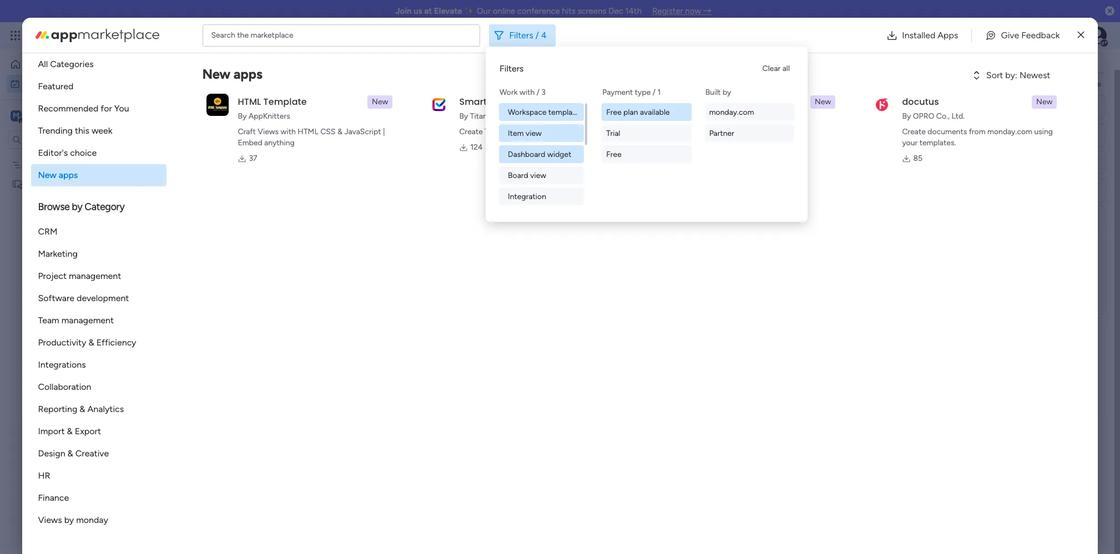 Task type: describe. For each thing, give the bounding box(es) containing it.
19
[[909, 161, 916, 170]]

first inside list box
[[26, 179, 41, 188]]

installed
[[902, 30, 936, 40]]

with for ai copilot
[[755, 127, 770, 137]]

view for board view
[[530, 171, 546, 180]]

co.,
[[937, 112, 950, 121]]

template.
[[576, 127, 609, 137]]

appknitters
[[249, 112, 290, 121]]

dashboard widget button
[[499, 145, 584, 163]]

feedback
[[1022, 30, 1060, 40]]

my work
[[24, 79, 54, 88]]

screens
[[578, 6, 607, 16]]

0 horizontal spatial work
[[196, 64, 241, 89]]

choose the boards, columns and people you'd like to see
[[904, 79, 1101, 89]]

the for search
[[237, 30, 249, 40]]

/ left 3
[[537, 88, 540, 97]]

first board inside overdue / main content
[[607, 162, 644, 171]]

partner
[[709, 129, 735, 138]]

software development
[[38, 293, 129, 304]]

0 vertical spatial html
[[238, 95, 261, 108]]

4 by from the left
[[902, 112, 911, 121]]

by for ai
[[681, 112, 690, 121]]

work for monday
[[90, 29, 110, 42]]

ai inside elevate monday.com with ai copilot automation and insights
[[772, 127, 780, 137]]

4 app logo image from the left
[[871, 94, 894, 116]]

you'd
[[1046, 79, 1065, 89]]

workspace
[[508, 107, 547, 117]]

export
[[75, 426, 101, 437]]

apps
[[938, 30, 959, 40]]

clear all button
[[758, 60, 795, 78]]

free plan available
[[606, 107, 670, 117]]

free for free
[[606, 150, 622, 159]]

apps marketplace image
[[36, 29, 160, 42]]

development
[[77, 293, 129, 304]]

by elasticday
[[681, 112, 728, 121]]

documents
[[928, 127, 967, 137]]

people
[[1020, 79, 1044, 89]]

0 horizontal spatial new apps
[[38, 170, 78, 180]]

trending
[[38, 125, 73, 136]]

& for creative
[[67, 449, 73, 459]]

workspace template
[[508, 107, 580, 117]]

1 image
[[958, 23, 968, 35]]

my for my work
[[167, 64, 192, 89]]

us
[[414, 6, 422, 16]]

items
[[331, 93, 350, 102]]

all
[[38, 59, 48, 69]]

by for html
[[238, 112, 247, 121]]

0 vertical spatial elevate
[[434, 6, 462, 16]]

newest
[[1020, 70, 1051, 81]]

see
[[194, 31, 207, 40]]

list box containing my board
[[0, 153, 142, 343]]

1 vertical spatial apps
[[59, 170, 78, 180]]

item
[[508, 129, 524, 138]]

people
[[911, 102, 935, 112]]

choose
[[904, 79, 931, 89]]

ai copilot
[[681, 95, 725, 108]]

workspace template button
[[499, 103, 584, 121]]

first board link
[[605, 156, 708, 176]]

marketing
[[38, 249, 78, 259]]

team management
[[38, 315, 114, 326]]

lists.
[[505, 127, 520, 137]]

my work
[[167, 64, 241, 89]]

dapulse x slim image
[[1078, 29, 1085, 42]]

from
[[969, 127, 986, 137]]

customize button
[[354, 89, 414, 107]]

template
[[549, 107, 580, 117]]

status for status
[[987, 138, 1010, 147]]

boards,
[[947, 79, 972, 89]]

124
[[470, 143, 483, 152]]

give feedback button
[[977, 24, 1069, 46]]

plans
[[209, 31, 228, 40]]

free button
[[602, 145, 692, 163]]

monday.com inside create documents from monday.com using your templates.
[[988, 127, 1033, 137]]

payment type / 1
[[603, 88, 661, 97]]

0 vertical spatial management
[[112, 29, 173, 42]]

smart
[[459, 95, 487, 108]]

by opro co., ltd.
[[902, 112, 965, 121]]

& for efficiency
[[88, 338, 94, 348]]

1 horizontal spatial with
[[520, 88, 535, 97]]

plan
[[624, 107, 638, 117]]

my for my work
[[24, 79, 35, 88]]

trial button
[[602, 124, 692, 142]]

by:
[[1006, 70, 1018, 81]]

filters / 4 button
[[489, 24, 556, 46]]

recommended for you
[[38, 103, 129, 114]]

search
[[211, 30, 235, 40]]

|
[[383, 127, 385, 137]]

team
[[38, 315, 59, 326]]

hits
[[562, 6, 576, 16]]

my work button
[[7, 75, 119, 92]]

trial
[[606, 129, 621, 138]]

create todo lists. save them as a template.
[[459, 127, 609, 137]]

management for team management
[[61, 315, 114, 326]]

1 inside overdue / 1 item
[[240, 142, 244, 151]]

trending this week
[[38, 125, 112, 136]]

v2 info image
[[1089, 237, 1097, 249]]

sort by: newest
[[987, 70, 1051, 81]]

opro
[[913, 112, 935, 121]]

new for smart checklist
[[589, 97, 605, 107]]

and inside overdue / main content
[[1005, 79, 1018, 89]]

new for ai copilot
[[815, 97, 831, 107]]

& for export
[[67, 426, 73, 437]]

jacob simon image
[[1089, 27, 1107, 44]]

choice
[[70, 148, 97, 158]]

Search in workspace field
[[23, 133, 93, 146]]

done
[[311, 93, 329, 102]]

1 horizontal spatial work
[[500, 88, 518, 97]]

14th
[[625, 6, 642, 16]]

& for analytics
[[80, 404, 85, 415]]

board down board
[[43, 179, 64, 188]]

workspace image
[[11, 110, 22, 122]]

monday.com button
[[705, 103, 795, 121]]

category
[[85, 201, 125, 213]]

integration button
[[499, 188, 584, 205]]

date
[[912, 138, 929, 147]]

installed apps
[[902, 30, 959, 40]]

/ right the "type"
[[653, 88, 656, 97]]

join us at elevate ✨ our online conference hits screens dec 14th
[[395, 6, 642, 16]]

work for my
[[37, 79, 54, 88]]

browse
[[38, 201, 70, 213]]

19 nov
[[909, 161, 931, 170]]

design & creative
[[38, 449, 109, 459]]



Task type: locate. For each thing, give the bounding box(es) containing it.
free for free plan available
[[606, 107, 622, 117]]

copilot up the elasticday
[[692, 95, 725, 108]]

app logo image for smart
[[428, 94, 450, 116]]

1
[[658, 88, 661, 97], [240, 142, 244, 151]]

monday.com up insights
[[708, 127, 753, 137]]

/ inside dropdown button
[[536, 30, 539, 40]]

save
[[522, 127, 539, 137]]

smart checklist
[[459, 95, 531, 108]]

2 vertical spatial by
[[64, 515, 74, 526]]

work up "categories"
[[90, 29, 110, 42]]

with up group
[[755, 127, 770, 137]]

0 horizontal spatial and
[[723, 138, 736, 148]]

0 horizontal spatial first
[[26, 179, 41, 188]]

1 horizontal spatial first
[[607, 162, 622, 171]]

elevate up automation
[[681, 127, 706, 137]]

the inside overdue / main content
[[933, 79, 945, 89]]

2 horizontal spatial with
[[755, 127, 770, 137]]

1 vertical spatial work
[[37, 79, 54, 88]]

first down trial on the top of page
[[607, 162, 622, 171]]

categories
[[50, 59, 94, 69]]

0 vertical spatial work
[[90, 29, 110, 42]]

the left boards, on the right of the page
[[933, 79, 945, 89]]

0 horizontal spatial views
[[38, 515, 62, 526]]

by left opro
[[902, 112, 911, 121]]

partner button
[[705, 124, 795, 142]]

0 vertical spatial new apps
[[202, 66, 262, 82]]

0 horizontal spatial first board
[[26, 179, 64, 188]]

app logo image down my work
[[207, 94, 229, 116]]

1 horizontal spatial work
[[90, 29, 110, 42]]

nov
[[918, 161, 931, 170]]

1 vertical spatial first
[[26, 179, 41, 188]]

boards
[[911, 130, 935, 140]]

1 vertical spatial new apps
[[38, 170, 78, 180]]

and inside elevate monday.com with ai copilot automation and insights
[[723, 138, 736, 148]]

recommended
[[38, 103, 99, 114]]

first board down my board
[[26, 179, 64, 188]]

0 horizontal spatial status
[[911, 158, 934, 167]]

analytics
[[87, 404, 124, 415]]

list box
[[0, 153, 142, 343]]

1 vertical spatial free
[[606, 150, 622, 159]]

0 vertical spatial 1
[[658, 88, 661, 97]]

status
[[987, 138, 1010, 147], [911, 158, 934, 167]]

1 horizontal spatial 1
[[658, 88, 661, 97]]

overdue / 1 item
[[187, 138, 261, 152]]

& left "export"
[[67, 426, 73, 437]]

sort by: newest button
[[955, 67, 1071, 84]]

docutus
[[902, 95, 939, 108]]

free left plan
[[606, 107, 622, 117]]

create for docutus
[[902, 127, 926, 137]]

app logo image for ai
[[650, 94, 672, 116]]

0 vertical spatial ai
[[681, 95, 690, 108]]

1 horizontal spatial create
[[902, 127, 926, 137]]

with left 3
[[520, 88, 535, 97]]

1 vertical spatial ai
[[772, 127, 780, 137]]

craft views with html css & javascript | embed anything
[[238, 127, 385, 148]]

0 vertical spatial and
[[1005, 79, 1018, 89]]

0 vertical spatial first
[[607, 162, 622, 171]]

them
[[541, 127, 559, 137]]

1 horizontal spatial ai
[[772, 127, 780, 137]]

help image
[[1050, 30, 1062, 41]]

hr
[[38, 471, 50, 481]]

html left css
[[298, 127, 319, 137]]

app logo image left smart
[[428, 94, 450, 116]]

marketplace
[[251, 30, 293, 40]]

browse by category
[[38, 201, 125, 213]]

1 vertical spatial elevate
[[681, 127, 706, 137]]

app logo image for html
[[207, 94, 229, 116]]

see plans
[[194, 31, 228, 40]]

views down appknitters
[[258, 127, 279, 137]]

register
[[652, 6, 683, 16]]

view inside button
[[530, 171, 546, 180]]

clear
[[763, 64, 781, 73]]

give feedback link
[[977, 24, 1069, 46]]

views inside craft views with html css & javascript | embed anything
[[258, 127, 279, 137]]

html
[[238, 95, 261, 108], [298, 127, 319, 137]]

2 app logo image from the left
[[207, 94, 229, 116]]

0 horizontal spatial 1
[[240, 142, 244, 151]]

1 horizontal spatial elevate
[[681, 127, 706, 137]]

item
[[246, 142, 261, 151]]

filters inside dropdown button
[[509, 30, 534, 40]]

crm
[[38, 227, 57, 237]]

0 horizontal spatial ai
[[681, 95, 690, 108]]

my for my board
[[26, 160, 37, 170]]

work down all
[[37, 79, 54, 88]]

create for smart checklist
[[459, 127, 483, 137]]

elevate inside elevate monday.com with ai copilot automation and insights
[[681, 127, 706, 137]]

& inside craft views with html css & javascript | embed anything
[[338, 127, 343, 137]]

built by
[[705, 88, 731, 97]]

1 vertical spatial status
[[911, 158, 934, 167]]

and down partner
[[723, 138, 736, 148]]

85
[[914, 154, 923, 163]]

featured
[[38, 81, 73, 92]]

by right the browse
[[72, 201, 82, 213]]

all
[[783, 64, 790, 73]]

1 vertical spatial 1
[[240, 142, 244, 151]]

first inside overdue / main content
[[607, 162, 622, 171]]

by right built
[[723, 88, 731, 97]]

monday work management
[[49, 29, 173, 42]]

& right design
[[67, 449, 73, 459]]

the right 'search'
[[237, 30, 249, 40]]

1 vertical spatial the
[[933, 79, 945, 89]]

free
[[606, 107, 622, 117], [606, 150, 622, 159]]

work down plans at the top left
[[196, 64, 241, 89]]

first board inside list box
[[26, 179, 64, 188]]

0 vertical spatial view
[[526, 129, 542, 138]]

elevate right at at top left
[[434, 6, 462, 16]]

new apps up filter dashboard by text search field
[[202, 66, 262, 82]]

see
[[1089, 79, 1101, 89]]

by down smart
[[459, 112, 468, 121]]

the for choose
[[933, 79, 945, 89]]

apps
[[234, 66, 262, 82], [59, 170, 78, 180]]

1 vertical spatial views
[[38, 515, 62, 526]]

board inside button
[[508, 171, 528, 180]]

titanapps
[[470, 112, 506, 121]]

new
[[202, 66, 231, 82], [372, 97, 388, 107], [589, 97, 605, 107], [815, 97, 831, 107], [1037, 97, 1053, 107], [38, 170, 57, 180]]

1 vertical spatial view
[[530, 171, 546, 180]]

& right css
[[338, 127, 343, 137]]

1 vertical spatial html
[[298, 127, 319, 137]]

group
[[754, 138, 776, 147]]

0 horizontal spatial copilot
[[692, 95, 725, 108]]

free inside "button"
[[606, 150, 622, 159]]

0 vertical spatial first board
[[607, 162, 644, 171]]

hide
[[293, 93, 309, 102]]

0 vertical spatial free
[[606, 107, 622, 117]]

new apps down board
[[38, 170, 78, 180]]

2 free from the top
[[606, 150, 622, 159]]

main workspace
[[26, 110, 91, 121]]

0 vertical spatial monday
[[49, 29, 87, 42]]

0 horizontal spatial create
[[459, 127, 483, 137]]

0 vertical spatial filters
[[509, 30, 534, 40]]

0 vertical spatial apps
[[234, 66, 262, 82]]

work with / 3
[[500, 88, 546, 97]]

filters left the 4
[[509, 30, 534, 40]]

payment
[[603, 88, 633, 97]]

filters for filters / 4
[[509, 30, 534, 40]]

1 horizontal spatial first board
[[607, 162, 644, 171]]

3 by from the left
[[681, 112, 690, 121]]

board
[[39, 160, 59, 170]]

1 horizontal spatial copilot
[[782, 127, 807, 137]]

todo
[[485, 127, 503, 137]]

0 horizontal spatial elevate
[[434, 6, 462, 16]]

0 horizontal spatial html
[[238, 95, 261, 108]]

1 vertical spatial monday
[[76, 515, 108, 526]]

0 horizontal spatial apps
[[59, 170, 78, 180]]

monday.com inside button
[[709, 107, 754, 117]]

my
[[167, 64, 192, 89], [24, 79, 35, 88], [26, 160, 37, 170]]

monday.com inside elevate monday.com with ai copilot automation and insights
[[708, 127, 753, 137]]

work up workspace
[[500, 88, 518, 97]]

Filter dashboard by text search field
[[164, 89, 268, 107]]

inbox image
[[950, 30, 961, 41]]

import
[[38, 426, 65, 437]]

views by monday
[[38, 515, 108, 526]]

my left board
[[26, 160, 37, 170]]

my inside button
[[24, 79, 35, 88]]

board down dashboard
[[508, 171, 528, 180]]

0 vertical spatial copilot
[[692, 95, 725, 108]]

creative
[[75, 449, 109, 459]]

new for docutus
[[1037, 97, 1053, 107]]

by for smart
[[459, 112, 468, 121]]

html up by appknitters
[[238, 95, 261, 108]]

new for html template
[[372, 97, 388, 107]]

at
[[424, 6, 432, 16]]

by for views
[[64, 515, 74, 526]]

/ left the 4
[[536, 30, 539, 40]]

1 app logo image from the left
[[428, 94, 450, 116]]

0 vertical spatial status
[[987, 138, 1010, 147]]

filters
[[509, 30, 534, 40], [500, 63, 524, 74]]

1 right the "type"
[[658, 88, 661, 97]]

monday.com
[[709, 107, 754, 117], [708, 127, 753, 137], [988, 127, 1033, 137]]

0 horizontal spatial work
[[37, 79, 54, 88]]

status for status column
[[911, 158, 934, 167]]

embed
[[238, 138, 262, 148]]

None search field
[[164, 89, 268, 107]]

first board down trial on the top of page
[[607, 162, 644, 171]]

1 vertical spatial copilot
[[782, 127, 807, 137]]

create up your
[[902, 127, 926, 137]]

import & export
[[38, 426, 101, 437]]

this
[[75, 125, 89, 136]]

1 vertical spatial filters
[[500, 63, 524, 74]]

template
[[263, 95, 307, 108]]

0 vertical spatial the
[[237, 30, 249, 40]]

copilot down monday.com button
[[782, 127, 807, 137]]

1 free from the top
[[606, 107, 622, 117]]

/ inside main content
[[233, 138, 238, 152]]

work
[[196, 64, 241, 89], [500, 88, 518, 97]]

board down trial 'button'
[[624, 162, 644, 171]]

by down finance
[[64, 515, 74, 526]]

1 vertical spatial first board
[[26, 179, 64, 188]]

/
[[536, 30, 539, 40], [537, 88, 540, 97], [653, 88, 656, 97], [233, 138, 238, 152]]

with
[[520, 88, 535, 97], [281, 127, 296, 137], [755, 127, 770, 137]]

1 horizontal spatial status
[[987, 138, 1010, 147]]

search everything image
[[1026, 30, 1037, 41]]

first right shareable board icon on the left top of the page
[[26, 179, 41, 188]]

my down home
[[24, 79, 35, 88]]

search image
[[255, 93, 264, 102]]

1 vertical spatial by
[[72, 201, 82, 213]]

& left efficiency
[[88, 338, 94, 348]]

first
[[607, 162, 622, 171], [26, 179, 41, 188]]

with inside craft views with html css & javascript | embed anything
[[281, 127, 296, 137]]

by down ai copilot
[[681, 112, 690, 121]]

apps down board
[[59, 170, 78, 180]]

monday.com right from
[[988, 127, 1033, 137]]

my down see plans button
[[167, 64, 192, 89]]

ai up group
[[772, 127, 780, 137]]

1 horizontal spatial the
[[933, 79, 945, 89]]

item view
[[508, 129, 542, 138]]

work inside button
[[37, 79, 54, 88]]

anything
[[264, 138, 295, 148]]

by for browse
[[72, 201, 82, 213]]

shareable board image
[[12, 179, 22, 189]]

using
[[1035, 127, 1053, 137]]

by for built
[[723, 88, 731, 97]]

2 vertical spatial management
[[61, 315, 114, 326]]

apps image
[[999, 30, 1010, 41]]

craft
[[238, 127, 256, 137]]

by appknitters
[[238, 112, 290, 121]]

1 by from the left
[[238, 112, 247, 121]]

columns
[[974, 79, 1003, 89]]

board up first board link
[[647, 138, 667, 147]]

free down trial on the top of page
[[606, 150, 622, 159]]

app logo image left docutus
[[871, 94, 894, 116]]

editor's
[[38, 148, 68, 158]]

0 horizontal spatial the
[[237, 30, 249, 40]]

filters up work with / 3
[[500, 63, 524, 74]]

by up craft
[[238, 112, 247, 121]]

productivity
[[38, 338, 86, 348]]

create
[[459, 127, 483, 137], [902, 127, 926, 137]]

filters for filters
[[500, 63, 524, 74]]

/ down craft
[[233, 138, 238, 152]]

create inside create documents from monday.com using your templates.
[[902, 127, 926, 137]]

create up 124
[[459, 127, 483, 137]]

dec
[[609, 6, 623, 16]]

management for project management
[[69, 271, 121, 281]]

create documents from monday.com using your templates.
[[902, 127, 1053, 148]]

0 horizontal spatial with
[[281, 127, 296, 137]]

select product image
[[10, 30, 21, 41]]

my inside list box
[[26, 160, 37, 170]]

and right sort
[[1005, 79, 1018, 89]]

→
[[703, 6, 712, 16]]

elevate monday.com with ai copilot automation and insights
[[681, 127, 807, 148]]

now
[[685, 6, 701, 16]]

copilot inside elevate monday.com with ai copilot automation and insights
[[782, 127, 807, 137]]

with inside elevate monday.com with ai copilot automation and insights
[[755, 127, 770, 137]]

1 vertical spatial management
[[69, 271, 121, 281]]

views down finance
[[38, 515, 62, 526]]

efficiency
[[96, 338, 136, 348]]

1 horizontal spatial and
[[1005, 79, 1018, 89]]

html inside craft views with html css & javascript | embed anything
[[298, 127, 319, 137]]

with for html template
[[281, 127, 296, 137]]

1 vertical spatial and
[[723, 138, 736, 148]]

0 vertical spatial views
[[258, 127, 279, 137]]

app logo image right plan
[[650, 94, 672, 116]]

view for item view
[[526, 129, 542, 138]]

online
[[493, 6, 515, 16]]

join
[[395, 6, 412, 16]]

insights
[[737, 138, 764, 148]]

none search field inside overdue / main content
[[164, 89, 268, 107]]

view inside "button"
[[526, 129, 542, 138]]

monday.com up partner
[[709, 107, 754, 117]]

2 create from the left
[[902, 127, 926, 137]]

free inside button
[[606, 107, 622, 117]]

with up anything
[[281, 127, 296, 137]]

notifications image
[[926, 30, 937, 41]]

1 horizontal spatial apps
[[234, 66, 262, 82]]

1 left item
[[240, 142, 244, 151]]

m
[[13, 111, 19, 120]]

workspace selection element
[[11, 109, 93, 124]]

widget
[[547, 150, 572, 159]]

first board group
[[911, 258, 1097, 296]]

1 horizontal spatial new apps
[[202, 66, 262, 82]]

3 app logo image from the left
[[650, 94, 672, 116]]

design
[[38, 449, 65, 459]]

finance
[[38, 493, 69, 504]]

1 horizontal spatial views
[[258, 127, 279, 137]]

apps up search icon
[[234, 66, 262, 82]]

1 create from the left
[[459, 127, 483, 137]]

1 horizontal spatial html
[[298, 127, 319, 137]]

available
[[640, 107, 670, 117]]

as
[[561, 127, 569, 137]]

by titanapps
[[459, 112, 506, 121]]

project management
[[38, 271, 121, 281]]

ai
[[681, 95, 690, 108], [772, 127, 780, 137]]

& up "export"
[[80, 404, 85, 415]]

overdue / main content
[[147, 27, 1119, 555]]

app logo image
[[428, 94, 450, 116], [207, 94, 229, 116], [650, 94, 672, 116], [871, 94, 894, 116]]

integrations
[[38, 360, 86, 370]]

2 by from the left
[[459, 112, 468, 121]]

option
[[0, 155, 142, 157]]

0 vertical spatial by
[[723, 88, 731, 97]]

ai up by elasticday
[[681, 95, 690, 108]]



Task type: vqa. For each thing, say whether or not it's contained in the screenshot.
Requests access to a private Board/Dashboard
no



